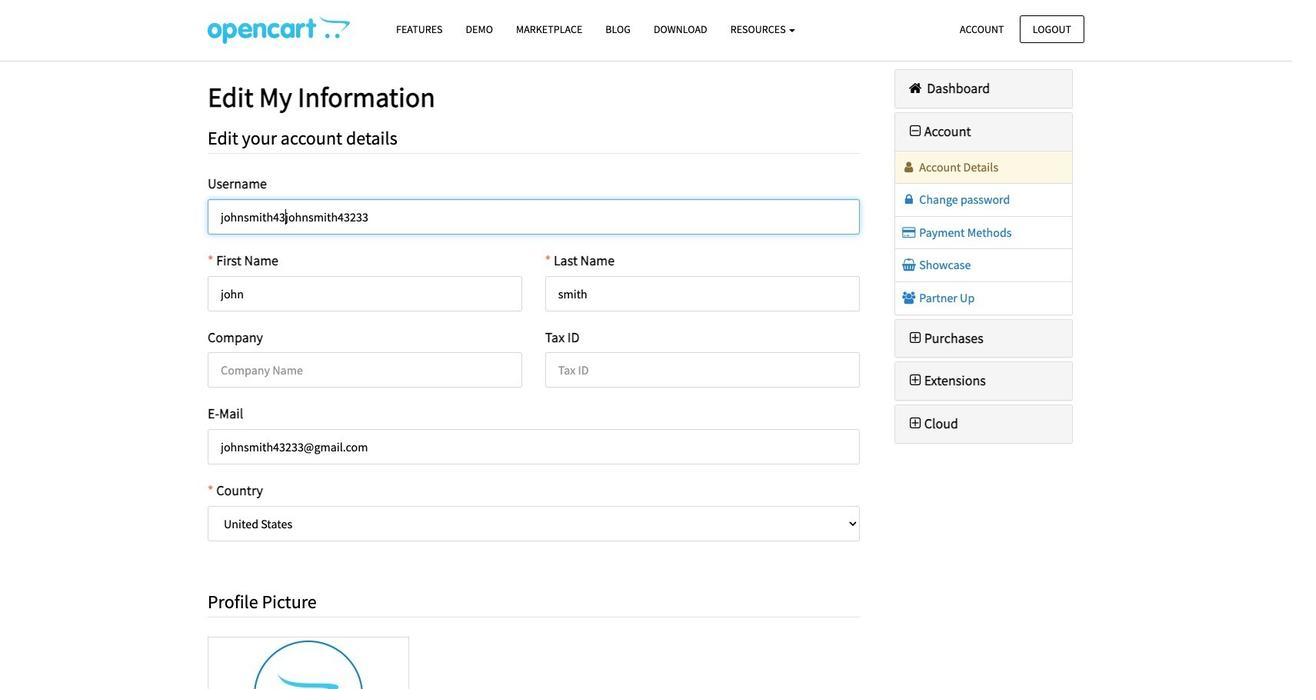 Task type: locate. For each thing, give the bounding box(es) containing it.
lock image
[[901, 193, 917, 206]]

credit card image
[[901, 226, 917, 238]]

plus square o image
[[907, 331, 925, 345], [907, 417, 925, 431]]

users image
[[901, 292, 917, 304]]

minus square o image
[[907, 124, 925, 138]]

1 vertical spatial plus square o image
[[907, 417, 925, 431]]

Tax ID text field
[[545, 353, 860, 388]]

plus square o image down the 'users' icon
[[907, 331, 925, 345]]

account edit image
[[208, 16, 350, 44]]

plus square o image down plus square o icon
[[907, 417, 925, 431]]

E-Mail text field
[[208, 430, 860, 465]]

Last Name text field
[[545, 276, 860, 311]]

First Name text field
[[208, 276, 522, 311]]

0 vertical spatial plus square o image
[[907, 331, 925, 345]]



Task type: describe. For each thing, give the bounding box(es) containing it.
1 plus square o image from the top
[[907, 331, 925, 345]]

home image
[[907, 82, 925, 95]]

Username text field
[[208, 199, 860, 235]]

shopping basket image
[[901, 259, 917, 271]]

Company Name text field
[[208, 353, 522, 388]]

user image
[[901, 160, 917, 173]]

plus square o image
[[907, 374, 925, 388]]

2 plus square o image from the top
[[907, 417, 925, 431]]



Task type: vqa. For each thing, say whether or not it's contained in the screenshot.
DEMO
no



